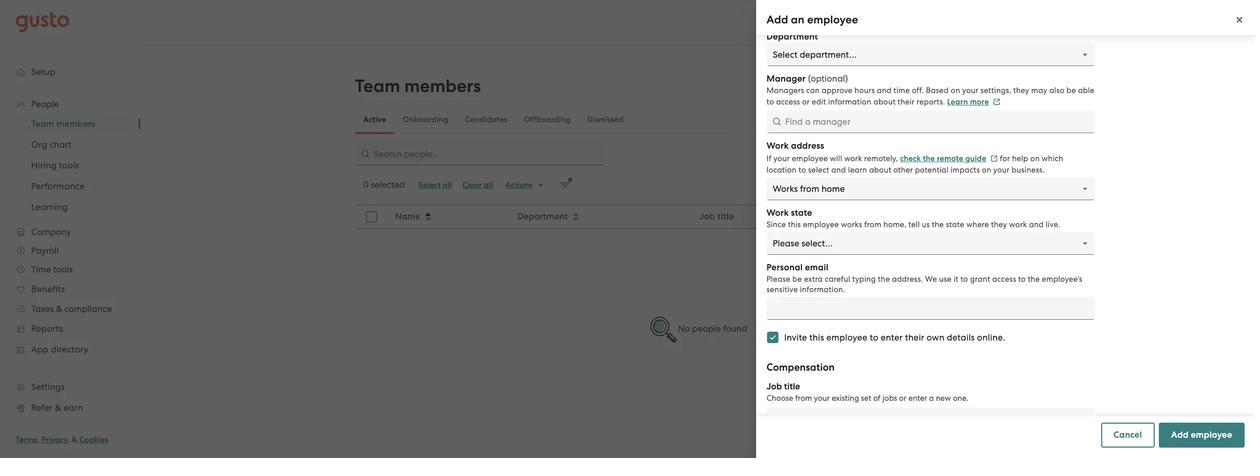 Task type: describe. For each thing, give the bounding box(es) containing it.
address.
[[892, 275, 924, 284]]

add for add a team member
[[942, 83, 960, 94]]

more
[[970, 97, 990, 107]]

work inside work state since this employee works from home, tell us the state where they work and live.
[[1010, 220, 1028, 229]]

remote
[[937, 154, 964, 163]]

no people found
[[678, 324, 748, 334]]

home,
[[884, 220, 907, 229]]

no
[[678, 324, 690, 334]]

(optional)
[[808, 73, 848, 84]]

settings,
[[981, 86, 1012, 95]]

off.
[[912, 86, 924, 95]]

about inside managers can approve hours and time off. based on your settings, they may also be able to access or edit information about their reports.
[[874, 97, 896, 107]]

this inside work state since this employee works from home, tell us the state where they work and live.
[[788, 220, 801, 229]]

the inside work state since this employee works from home, tell us the state where they work and live.
[[932, 220, 944, 229]]

careful
[[825, 275, 851, 284]]

clear
[[462, 180, 482, 190]]

personal
[[767, 262, 803, 273]]

Manager field
[[767, 110, 1096, 133]]

1 vertical spatial this
[[810, 332, 825, 343]]

learn more
[[948, 97, 990, 107]]

for help on which location to select and learn about other potential impacts on your business.
[[767, 154, 1064, 175]]

personal email please be extra careful typing the address. we use it to grant access to the employee's sensitive information.
[[767, 262, 1083, 294]]

employee inside work state since this employee works from home, tell us the state where they work and live.
[[803, 220, 839, 229]]

0 selected status
[[363, 179, 405, 190]]

or inside managers can approve hours and time off. based on your settings, they may also be able to access or edit information about their reports.
[[803, 97, 810, 107]]

1 , from the left
[[37, 435, 39, 445]]

or inside job title choose from your existing set of jobs or enter a new one.
[[900, 394, 907, 403]]

a inside button
[[962, 83, 967, 94]]

work for work state since this employee works from home, tell us the state where they work and live.
[[767, 207, 789, 218]]

Select all rows on this page checkbox
[[360, 205, 383, 228]]

where
[[967, 220, 990, 229]]

Invite this employee to enter their own details online. checkbox
[[762, 326, 785, 349]]

an
[[791, 13, 805, 27]]

choose
[[767, 394, 794, 403]]

add a team member
[[942, 83, 1029, 94]]

enter inside job title choose from your existing set of jobs or enter a new one.
[[909, 394, 928, 403]]

please
[[767, 275, 791, 284]]

remotely,
[[865, 154, 899, 163]]

access inside managers can approve hours and time off. based on your settings, they may also be able to access or edit information about their reports.
[[777, 97, 801, 107]]

edit
[[812, 97, 827, 107]]

access inside personal email please be extra careful typing the address. we use it to grant access to the employee's sensitive information.
[[993, 275, 1017, 284]]

select all button
[[413, 177, 457, 193]]

your inside the for help on which location to select and learn about other potential impacts on your business.
[[994, 165, 1010, 175]]

be inside managers can approve hours and time off. based on your settings, they may also be able to access or edit information about their reports.
[[1067, 86, 1077, 95]]

jobs
[[883, 394, 898, 403]]

can
[[807, 86, 820, 95]]

will
[[830, 154, 843, 163]]

typing
[[853, 275, 876, 284]]

select all
[[419, 180, 452, 190]]

set
[[861, 394, 872, 403]]

terms link
[[16, 435, 37, 445]]

location
[[767, 165, 797, 175]]

able
[[1079, 86, 1095, 95]]

team members tab list
[[355, 105, 1042, 134]]

member
[[994, 83, 1029, 94]]

on inside managers can approve hours and time off. based on your settings, they may also be able to access or edit information about their reports.
[[951, 86, 961, 95]]

0
[[363, 179, 369, 190]]

the right typing on the right bottom of the page
[[878, 275, 890, 284]]

it
[[954, 275, 959, 284]]

clear all button
[[457, 177, 499, 193]]

employment type button
[[807, 206, 1041, 228]]

managers
[[767, 86, 805, 95]]

selected
[[371, 179, 405, 190]]

online.
[[978, 332, 1006, 343]]

offboarding button
[[516, 107, 579, 132]]

extra
[[804, 275, 823, 284]]

be inside personal email please be extra careful typing the address. we use it to grant access to the employee's sensitive information.
[[793, 275, 802, 284]]

the left employee's
[[1028, 275, 1040, 284]]

work for work address
[[767, 140, 789, 151]]

all for clear all
[[484, 180, 493, 190]]

guide
[[966, 154, 987, 163]]

which
[[1042, 154, 1064, 163]]

they inside managers can approve hours and time off. based on your settings, they may also be able to access or edit information about their reports.
[[1014, 86, 1030, 95]]

Personal email field
[[767, 297, 1096, 320]]

work state since this employee works from home, tell us the state where they work and live.
[[767, 207, 1061, 229]]

learn
[[948, 97, 969, 107]]

1 vertical spatial state
[[946, 220, 965, 229]]

offboarding
[[524, 115, 571, 124]]

terms , privacy , & cookies
[[16, 435, 108, 445]]

active button
[[355, 107, 395, 132]]

cookies button
[[79, 434, 108, 446]]

dismissed button
[[579, 107, 632, 132]]

0 vertical spatial enter
[[881, 332, 903, 343]]

time
[[894, 86, 910, 95]]

other
[[894, 165, 914, 175]]

may
[[1032, 86, 1048, 95]]

add for add employee
[[1172, 430, 1189, 440]]

all for select all
[[443, 180, 452, 190]]

&
[[72, 435, 77, 445]]

new notifications image
[[560, 180, 570, 190]]

privacy
[[41, 435, 68, 445]]

business.
[[1012, 165, 1045, 175]]

new
[[936, 394, 952, 403]]

address
[[791, 140, 825, 151]]

works
[[841, 220, 863, 229]]

invite this employee to enter their own details online.
[[785, 332, 1006, 343]]

dismissed
[[588, 115, 624, 124]]

sensitive
[[767, 285, 798, 294]]

1 vertical spatial on
[[1031, 154, 1040, 163]]

candidates button
[[457, 107, 516, 132]]

details
[[947, 332, 975, 343]]

impacts
[[951, 165, 980, 175]]

department inside dialog main content element
[[767, 31, 818, 42]]

employee inside button
[[1192, 430, 1233, 440]]

team
[[355, 75, 400, 97]]

add for add an employee
[[767, 13, 789, 27]]



Task type: locate. For each thing, give the bounding box(es) containing it.
their inside managers can approve hours and time off. based on your settings, they may also be able to access or edit information about their reports.
[[898, 97, 915, 107]]

they inside work state since this employee works from home, tell us the state where they work and live.
[[992, 220, 1008, 229]]

job
[[767, 381, 782, 392]]

if your employee will work remotely,
[[767, 154, 899, 163]]

managers can approve hours and time off. based on your settings, they may also be able to access or edit information about their reports.
[[767, 86, 1095, 107]]

1 vertical spatial they
[[992, 220, 1008, 229]]

1 vertical spatial work
[[1010, 220, 1028, 229]]

2 horizontal spatial and
[[1030, 220, 1044, 229]]

employee for your
[[792, 154, 828, 163]]

0 horizontal spatial enter
[[881, 332, 903, 343]]

1 all from the left
[[443, 180, 452, 190]]

from inside work state since this employee works from home, tell us the state where they work and live.
[[865, 220, 882, 229]]

0 vertical spatial work
[[845, 154, 863, 163]]

candidates
[[465, 115, 508, 124]]

opens in a new tab image
[[994, 98, 1001, 106]]

add a team member button
[[930, 76, 1042, 101]]

on down opens in a new tab image
[[982, 165, 992, 175]]

1 horizontal spatial enter
[[909, 394, 928, 403]]

privacy link
[[41, 435, 68, 445]]

0 horizontal spatial state
[[791, 207, 813, 218]]

0 horizontal spatial on
[[951, 86, 961, 95]]

0 vertical spatial they
[[1014, 86, 1030, 95]]

your up learn more
[[963, 86, 979, 95]]

employee for an
[[808, 13, 859, 27]]

your left existing
[[814, 394, 830, 403]]

from right works
[[865, 220, 882, 229]]

, left privacy
[[37, 435, 39, 445]]

0 horizontal spatial all
[[443, 180, 452, 190]]

0 vertical spatial department
[[767, 31, 818, 42]]

1 horizontal spatial department
[[767, 31, 818, 42]]

for
[[1000, 154, 1011, 163]]

1 horizontal spatial on
[[982, 165, 992, 175]]

0 horizontal spatial add
[[767, 13, 789, 27]]

learn more link
[[948, 97, 1001, 107]]

1 horizontal spatial work
[[1010, 220, 1028, 229]]

active
[[363, 115, 386, 124]]

work up learn
[[845, 154, 863, 163]]

people
[[693, 324, 721, 334]]

0 vertical spatial their
[[898, 97, 915, 107]]

1 horizontal spatial from
[[865, 220, 882, 229]]

state
[[791, 207, 813, 218], [946, 220, 965, 229]]

use
[[940, 275, 952, 284]]

0 selected
[[363, 179, 405, 190]]

1 vertical spatial add
[[942, 83, 960, 94]]

the up 'potential'
[[923, 154, 936, 163]]

2 horizontal spatial add
[[1172, 430, 1189, 440]]

account menu element
[[1055, 0, 1240, 44]]

learn
[[848, 165, 868, 175]]

and
[[877, 86, 892, 95], [832, 165, 846, 175], [1030, 220, 1044, 229]]

all right select
[[443, 180, 452, 190]]

their left "own"
[[906, 332, 925, 343]]

and down will
[[832, 165, 846, 175]]

1 horizontal spatial access
[[993, 275, 1017, 284]]

of
[[874, 394, 881, 403]]

invite
[[785, 332, 808, 343]]

,
[[37, 435, 39, 445], [68, 435, 70, 445]]

your down for
[[994, 165, 1010, 175]]

1 vertical spatial from
[[796, 394, 812, 403]]

0 vertical spatial a
[[962, 83, 967, 94]]

members
[[405, 75, 481, 97]]

0 horizontal spatial ,
[[37, 435, 39, 445]]

add employee button
[[1159, 423, 1245, 448]]

your inside managers can approve hours and time off. based on your settings, they may also be able to access or edit information about their reports.
[[963, 86, 979, 95]]

1 vertical spatial a
[[930, 394, 935, 403]]

and inside the for help on which location to select and learn about other potential impacts on your business.
[[832, 165, 846, 175]]

from down title
[[796, 394, 812, 403]]

0 horizontal spatial a
[[930, 394, 935, 403]]

about down remotely,
[[870, 165, 892, 175]]

compensation
[[767, 361, 835, 373]]

access right grant
[[993, 275, 1017, 284]]

check
[[901, 154, 921, 163]]

on up learn
[[951, 86, 961, 95]]

state left employment
[[791, 207, 813, 218]]

the
[[923, 154, 936, 163], [932, 220, 944, 229], [878, 275, 890, 284], [1028, 275, 1040, 284]]

0 horizontal spatial department
[[518, 211, 568, 222]]

work address
[[767, 140, 825, 151]]

1 work from the top
[[767, 140, 789, 151]]

state left where
[[946, 220, 965, 229]]

terms
[[16, 435, 37, 445]]

access down managers
[[777, 97, 801, 107]]

on up business.
[[1031, 154, 1040, 163]]

be right the also
[[1067, 86, 1077, 95]]

0 vertical spatial from
[[865, 220, 882, 229]]

job title choose from your existing set of jobs or enter a new one.
[[767, 381, 969, 403]]

work up the since
[[767, 207, 789, 218]]

0 horizontal spatial be
[[793, 275, 802, 284]]

work left "live."
[[1010, 220, 1028, 229]]

also
[[1050, 86, 1065, 95]]

0 horizontal spatial from
[[796, 394, 812, 403]]

this right invite
[[810, 332, 825, 343]]

0 horizontal spatial they
[[992, 220, 1008, 229]]

and left time
[[877, 86, 892, 95]]

your inside job title choose from your existing set of jobs or enter a new one.
[[814, 394, 830, 403]]

a inside job title choose from your existing set of jobs or enter a new one.
[[930, 394, 935, 403]]

or right jobs
[[900, 394, 907, 403]]

add employee
[[1172, 430, 1233, 440]]

cookies
[[79, 435, 108, 445]]

all inside "button"
[[443, 180, 452, 190]]

1 horizontal spatial add
[[942, 83, 960, 94]]

dialog main content element
[[757, 0, 1256, 458]]

department button
[[511, 206, 693, 228]]

0 horizontal spatial or
[[803, 97, 810, 107]]

to inside managers can approve hours and time off. based on your settings, they may also be able to access or edit information about their reports.
[[767, 97, 775, 107]]

employment type
[[813, 211, 885, 222]]

enter
[[881, 332, 903, 343], [909, 394, 928, 403]]

add a team member drawer dialog
[[757, 0, 1256, 458]]

manager (optional)
[[767, 73, 848, 84]]

your up location
[[774, 154, 790, 163]]

1 horizontal spatial and
[[877, 86, 892, 95]]

2 vertical spatial on
[[982, 165, 992, 175]]

2 work from the top
[[767, 207, 789, 218]]

employee for this
[[827, 332, 868, 343]]

name button
[[389, 206, 510, 228]]

type
[[867, 211, 885, 222]]

from inside job title choose from your existing set of jobs or enter a new one.
[[796, 394, 812, 403]]

found
[[723, 324, 748, 334]]

2 vertical spatial and
[[1030, 220, 1044, 229]]

home image
[[16, 12, 70, 32]]

1 vertical spatial access
[[993, 275, 1017, 284]]

department inside button
[[518, 211, 568, 222]]

based
[[926, 86, 949, 95]]

department down an
[[767, 31, 818, 42]]

their
[[898, 97, 915, 107], [906, 332, 925, 343]]

cancel button
[[1102, 423, 1155, 448]]

their down time
[[898, 97, 915, 107]]

or
[[803, 97, 810, 107], [900, 394, 907, 403]]

reports.
[[917, 97, 946, 107]]

enter left "own"
[[881, 332, 903, 343]]

to
[[767, 97, 775, 107], [799, 165, 807, 175], [961, 275, 969, 284], [1019, 275, 1026, 284], [870, 332, 879, 343]]

and inside work state since this employee works from home, tell us the state where they work and live.
[[1030, 220, 1044, 229]]

to inside the for help on which location to select and learn about other potential impacts on your business.
[[799, 165, 807, 175]]

1 vertical spatial be
[[793, 275, 802, 284]]

new notifications image
[[560, 180, 570, 190]]

0 vertical spatial about
[[874, 97, 896, 107]]

1 horizontal spatial they
[[1014, 86, 1030, 95]]

add
[[767, 13, 789, 27], [942, 83, 960, 94], [1172, 430, 1189, 440]]

us
[[922, 220, 930, 229]]

onboarding button
[[395, 107, 457, 132]]

0 vertical spatial or
[[803, 97, 810, 107]]

2 , from the left
[[68, 435, 70, 445]]

0 vertical spatial this
[[788, 220, 801, 229]]

1 vertical spatial enter
[[909, 394, 928, 403]]

1 vertical spatial their
[[906, 332, 925, 343]]

1 horizontal spatial ,
[[68, 435, 70, 445]]

0 vertical spatial be
[[1067, 86, 1077, 95]]

0 horizontal spatial this
[[788, 220, 801, 229]]

name
[[395, 211, 420, 222]]

, left &
[[68, 435, 70, 445]]

title
[[784, 381, 801, 392]]

manager
[[767, 73, 806, 84]]

and left "live."
[[1030, 220, 1044, 229]]

department down new notifications image
[[518, 211, 568, 222]]

approve
[[822, 86, 853, 95]]

1 vertical spatial about
[[870, 165, 892, 175]]

check the remote guide
[[901, 154, 987, 163]]

information.
[[800, 285, 846, 294]]

add an employee
[[767, 13, 859, 27]]

they left the may
[[1014, 86, 1030, 95]]

0 horizontal spatial access
[[777, 97, 801, 107]]

this right the since
[[788, 220, 801, 229]]

and inside managers can approve hours and time off. based on your settings, they may also be able to access or edit information about their reports.
[[877, 86, 892, 95]]

1 vertical spatial or
[[900, 394, 907, 403]]

be left extra
[[793, 275, 802, 284]]

0 vertical spatial state
[[791, 207, 813, 218]]

tell
[[909, 220, 920, 229]]

onboarding
[[403, 115, 448, 124]]

1 horizontal spatial this
[[810, 332, 825, 343]]

employment
[[813, 211, 865, 222]]

2 horizontal spatial on
[[1031, 154, 1040, 163]]

or left edit
[[803, 97, 810, 107]]

0 horizontal spatial work
[[845, 154, 863, 163]]

1 horizontal spatial a
[[962, 83, 967, 94]]

1 vertical spatial department
[[518, 211, 568, 222]]

team
[[970, 83, 992, 94]]

team members
[[355, 75, 481, 97]]

all inside button
[[484, 180, 493, 190]]

employee's
[[1042, 275, 1083, 284]]

cancel
[[1114, 430, 1143, 440]]

1 vertical spatial and
[[832, 165, 846, 175]]

they right where
[[992, 220, 1008, 229]]

help
[[1013, 154, 1029, 163]]

work
[[845, 154, 863, 163], [1010, 220, 1028, 229]]

all right clear at the top of page
[[484, 180, 493, 190]]

the right "us"
[[932, 220, 944, 229]]

own
[[927, 332, 945, 343]]

2 vertical spatial add
[[1172, 430, 1189, 440]]

1 horizontal spatial or
[[900, 394, 907, 403]]

0 horizontal spatial and
[[832, 165, 846, 175]]

work up the if
[[767, 140, 789, 151]]

about inside the for help on which location to select and learn about other potential impacts on your business.
[[870, 165, 892, 175]]

0 vertical spatial add
[[767, 13, 789, 27]]

information
[[829, 97, 872, 107]]

0 vertical spatial work
[[767, 140, 789, 151]]

if
[[767, 154, 772, 163]]

about down time
[[874, 97, 896, 107]]

one.
[[953, 394, 969, 403]]

0 vertical spatial access
[[777, 97, 801, 107]]

clear all
[[462, 180, 493, 190]]

1 horizontal spatial all
[[484, 180, 493, 190]]

Search people... field
[[355, 142, 605, 165]]

1 vertical spatial work
[[767, 207, 789, 218]]

1 horizontal spatial state
[[946, 220, 965, 229]]

hours
[[855, 86, 875, 95]]

0 vertical spatial on
[[951, 86, 961, 95]]

work inside work state since this employee works from home, tell us the state where they work and live.
[[767, 207, 789, 218]]

opens in a new tab image
[[991, 155, 998, 162]]

1 horizontal spatial be
[[1067, 86, 1077, 95]]

enter left the new at the right
[[909, 394, 928, 403]]

a up learn more
[[962, 83, 967, 94]]

a left the new at the right
[[930, 394, 935, 403]]

2 all from the left
[[484, 180, 493, 190]]

0 vertical spatial and
[[877, 86, 892, 95]]



Task type: vqa. For each thing, say whether or not it's contained in the screenshot.
Add corresponding to Add an employee
yes



